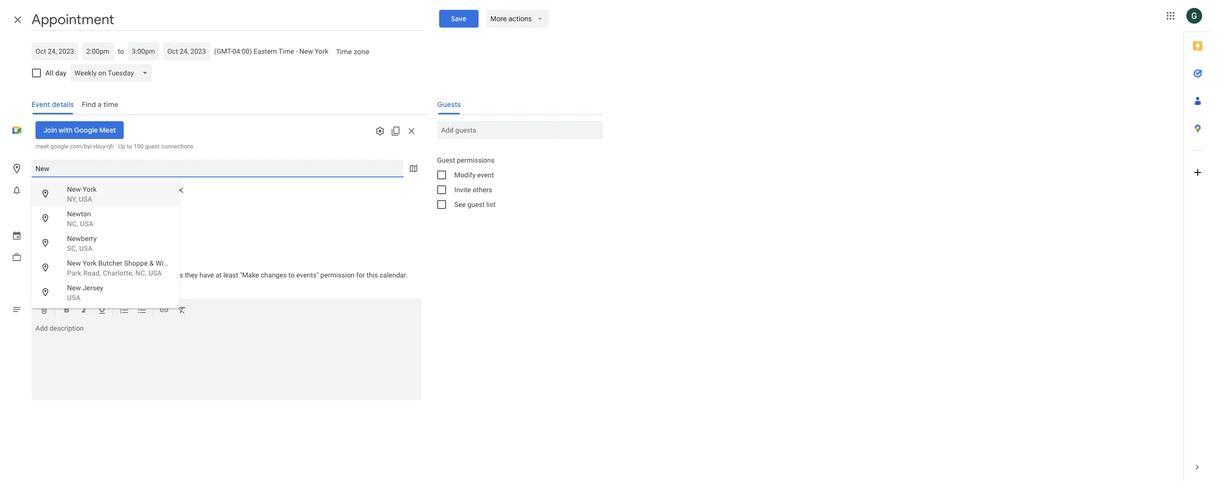 Task type: vqa. For each thing, say whether or not it's contained in the screenshot.
CALENDARS inside dropdown button
no



Task type: describe. For each thing, give the bounding box(es) containing it.
(gmt-
[[214, 47, 232, 55]]

italic image
[[79, 305, 89, 316]]

at
[[216, 271, 222, 279]]

calendar.
[[380, 271, 408, 279]]

option containing new jersey
[[32, 276, 179, 305]]

newton nc, usa
[[67, 210, 93, 228]]

new york ny, usa
[[67, 185, 97, 203]]

option containing newton
[[32, 202, 179, 231]]

guest permissions
[[437, 156, 495, 164]]

numbered list image
[[119, 305, 129, 316]]

shoppe
[[124, 259, 148, 267]]

bulleted list image
[[137, 305, 147, 316]]

newton
[[67, 210, 91, 218]]

for
[[356, 271, 365, 279]]

about
[[68, 281, 86, 289]]

event inside this event's details can't be seen by others unless they have at least "make changes to events" permission for this calendar. learn more about event visibility
[[87, 281, 104, 289]]

york for new york ny, usa
[[83, 185, 97, 193]]

road,
[[83, 269, 101, 277]]

0 vertical spatial to
[[118, 47, 124, 55]]

join with google meet link
[[35, 121, 124, 139]]

nc, inside new york butcher shoppe & wine bar park road, charlotte, nc, usa
[[135, 269, 147, 277]]

details
[[69, 271, 90, 279]]

meet.google.com/byi-
[[35, 143, 93, 150]]

actions
[[509, 14, 532, 23]]

save button
[[439, 10, 479, 28]]

they
[[185, 271, 198, 279]]

usa inside new york ny, usa
[[79, 195, 92, 203]]

usa for newton
[[80, 220, 93, 228]]

sc,
[[67, 244, 77, 252]]

be
[[107, 271, 115, 279]]

ny,
[[67, 195, 77, 203]]

save
[[451, 14, 467, 23]]

event's
[[46, 271, 68, 279]]

new york butcher shoppe & wine bar park road, charlotte, nc, usa
[[67, 259, 183, 277]]

1 time from the left
[[279, 47, 294, 55]]

notification
[[47, 209, 84, 217]]

this event's details can't be seen by others unless they have at least "make changes to events" permission for this calendar. learn more about event visibility
[[32, 271, 408, 289]]

learn more about event visibility link
[[32, 281, 130, 289]]

eastern
[[254, 47, 277, 55]]

visibility
[[106, 281, 130, 289]]

1 horizontal spatial guest
[[468, 201, 485, 209]]

with
[[59, 126, 73, 135]]

butcher
[[98, 259, 122, 267]]

join
[[43, 126, 57, 135]]

group containing guest permissions
[[429, 153, 603, 212]]

wine
[[156, 259, 171, 267]]

see guest list
[[454, 201, 496, 209]]

Location text field
[[35, 160, 400, 177]]

End time text field
[[132, 45, 155, 57]]

newberry sc, usa
[[67, 234, 97, 252]]

"make
[[240, 271, 259, 279]]

usa inside new york butcher shoppe & wine bar park road, charlotte, nc, usa
[[148, 269, 162, 277]]

learn
[[32, 281, 49, 289]]

new right -
[[299, 47, 313, 55]]

invite
[[454, 186, 471, 194]]

option containing new york
[[32, 178, 179, 206]]

by
[[133, 271, 140, 279]]

park
[[67, 269, 81, 277]]

Title text field
[[32, 9, 424, 31]]

time zone
[[336, 47, 370, 56]]

nc, inside newton nc, usa
[[67, 220, 78, 228]]

up
[[118, 143, 125, 150]]

to inside this event's details can't be seen by others unless they have at least "make changes to events" permission for this calendar. learn more about event visibility
[[289, 271, 295, 279]]

100
[[134, 143, 144, 150]]

unless
[[163, 271, 183, 279]]

&
[[150, 259, 154, 267]]

Description text field
[[32, 324, 421, 398]]

0 vertical spatial york
[[315, 47, 329, 55]]

invite others
[[454, 186, 492, 194]]

1 hour before element
[[32, 179, 189, 201]]

usa for new
[[67, 294, 80, 301]]



Task type: locate. For each thing, give the bounding box(es) containing it.
1 vertical spatial to
[[127, 143, 132, 150]]

new for new york butcher shoppe & wine bar
[[67, 259, 81, 267]]

time zone button
[[332, 43, 374, 61]]

zone
[[354, 47, 370, 56]]

newberry
[[67, 234, 97, 242]]

new inside new york ny, usa
[[67, 185, 81, 193]]

time left -
[[279, 47, 294, 55]]

1 horizontal spatial others
[[473, 186, 492, 194]]

·
[[115, 143, 117, 150]]

0 vertical spatial event
[[477, 171, 494, 179]]

events"
[[296, 271, 319, 279]]

york up road,
[[83, 259, 97, 267]]

option containing new york butcher shoppe & wine bar
[[32, 252, 183, 280]]

to left events"
[[289, 271, 295, 279]]

usa for newberry
[[79, 244, 93, 252]]

2 vertical spatial to
[[289, 271, 295, 279]]

usa right ny,
[[79, 195, 92, 203]]

0 horizontal spatial others
[[142, 271, 161, 279]]

all
[[45, 69, 54, 77]]

meet
[[99, 126, 116, 135]]

1 horizontal spatial nc,
[[135, 269, 147, 277]]

Start time text field
[[86, 45, 110, 57]]

others down &
[[142, 271, 161, 279]]

1 vertical spatial others
[[142, 271, 161, 279]]

1 horizontal spatial event
[[477, 171, 494, 179]]

modify event
[[454, 171, 494, 179]]

more
[[490, 14, 507, 23]]

charlotte,
[[103, 269, 134, 277]]

robinson
[[48, 232, 77, 240]]

0 horizontal spatial nc,
[[67, 220, 78, 228]]

0 vertical spatial guest
[[145, 143, 160, 150]]

2 time from the left
[[336, 47, 352, 56]]

new down 'details'
[[67, 284, 81, 292]]

event down permissions
[[477, 171, 494, 179]]

join with google meet
[[43, 126, 116, 135]]

seen
[[117, 271, 131, 279]]

others up see guest list
[[473, 186, 492, 194]]

meet.google.com/byi-vbuy-rjh · up to 100 guest connections
[[35, 143, 193, 150]]

connections
[[161, 143, 193, 150]]

add
[[32, 209, 45, 217]]

-
[[296, 47, 298, 55]]

changes
[[261, 271, 287, 279]]

option containing newberry
[[32, 227, 179, 255]]

formatting options toolbar
[[32, 299, 421, 322]]

this
[[32, 271, 45, 279]]

1 vertical spatial guest
[[468, 201, 485, 209]]

tab list
[[1184, 32, 1211, 454]]

new up park
[[67, 259, 81, 267]]

more actions arrow_drop_down
[[490, 14, 545, 23]]

usa inside 'newberry sc, usa'
[[79, 244, 93, 252]]

new inside new york butcher shoppe & wine bar park road, charlotte, nc, usa
[[67, 259, 81, 267]]

(gmt-04:00) eastern time - new york
[[214, 47, 329, 55]]

all day
[[45, 69, 66, 77]]

usa down newton
[[80, 220, 93, 228]]

rjh
[[107, 143, 114, 150]]

1 vertical spatial event
[[87, 281, 104, 289]]

0 horizontal spatial to
[[118, 47, 124, 55]]

new jersey usa
[[67, 284, 103, 301]]

add notification button
[[28, 201, 88, 225]]

None field
[[70, 64, 156, 82]]

jersey
[[83, 284, 103, 292]]

bold image
[[62, 305, 71, 316]]

greg
[[32, 232, 46, 240]]

2 option from the top
[[32, 202, 179, 231]]

list
[[486, 201, 496, 209]]

new up ny,
[[67, 185, 81, 193]]

event
[[477, 171, 494, 179], [87, 281, 104, 289]]

modify
[[454, 171, 476, 179]]

nc, down newton
[[67, 220, 78, 228]]

york
[[315, 47, 329, 55], [83, 185, 97, 193], [83, 259, 97, 267]]

1 vertical spatial york
[[83, 185, 97, 193]]

to right the up
[[127, 143, 132, 150]]

2 vertical spatial york
[[83, 259, 97, 267]]

add notification
[[32, 209, 84, 217]]

more
[[51, 281, 66, 289]]

york inside new york ny, usa
[[83, 185, 97, 193]]

least
[[223, 271, 238, 279]]

york inside new york butcher shoppe & wine bar park road, charlotte, nc, usa
[[83, 259, 97, 267]]

group
[[429, 153, 603, 212]]

to left end time text field
[[118, 47, 124, 55]]

Start date text field
[[35, 45, 74, 57]]

google
[[74, 126, 98, 135]]

option
[[32, 178, 179, 206], [32, 202, 179, 231], [32, 227, 179, 255], [32, 252, 183, 280], [32, 276, 179, 305]]

york left hours in advance for notification number field
[[83, 185, 97, 193]]

have
[[199, 271, 214, 279]]

usa
[[79, 195, 92, 203], [80, 220, 93, 228], [79, 244, 93, 252], [148, 269, 162, 277], [67, 294, 80, 301]]

vbuy-
[[93, 143, 107, 150]]

permission
[[320, 271, 355, 279]]

4 option from the top
[[32, 252, 183, 280]]

usa down newberry
[[79, 244, 93, 252]]

york right -
[[315, 47, 329, 55]]

new inside new jersey usa
[[67, 284, 81, 292]]

Guests text field
[[441, 121, 599, 139]]

permissions
[[457, 156, 495, 164]]

time left zone
[[336, 47, 352, 56]]

greg robinson
[[32, 232, 77, 240]]

nc, down shoppe
[[135, 269, 147, 277]]

to
[[118, 47, 124, 55], [127, 143, 132, 150], [289, 271, 295, 279]]

new for new jersey
[[67, 284, 81, 292]]

insert link image
[[159, 305, 169, 316]]

1 horizontal spatial to
[[127, 143, 132, 150]]

underline image
[[97, 305, 107, 316]]

5 option from the top
[[32, 276, 179, 305]]

new
[[299, 47, 313, 55], [67, 185, 81, 193], [67, 259, 81, 267], [67, 284, 81, 292]]

bar
[[173, 259, 183, 267]]

guest right '100'
[[145, 143, 160, 150]]

york for new york butcher shoppe & wine bar park road, charlotte, nc, usa
[[83, 259, 97, 267]]

1 vertical spatial nc,
[[135, 269, 147, 277]]

nc,
[[67, 220, 78, 228], [135, 269, 147, 277]]

0 horizontal spatial event
[[87, 281, 104, 289]]

new for new york
[[67, 185, 81, 193]]

guest
[[145, 143, 160, 150], [468, 201, 485, 209]]

0 horizontal spatial guest
[[145, 143, 160, 150]]

time
[[279, 47, 294, 55], [336, 47, 352, 56]]

day
[[55, 69, 66, 77]]

usa inside new jersey usa
[[67, 294, 80, 301]]

usa inside newton nc, usa
[[80, 220, 93, 228]]

this
[[367, 271, 378, 279]]

guest left list
[[468, 201, 485, 209]]

0 horizontal spatial time
[[279, 47, 294, 55]]

1 horizontal spatial time
[[336, 47, 352, 56]]

0 vertical spatial nc,
[[67, 220, 78, 228]]

others inside this event's details can't be seen by others unless they have at least "make changes to events" permission for this calendar. learn more about event visibility
[[142, 271, 161, 279]]

0 vertical spatial others
[[473, 186, 492, 194]]

guest
[[437, 156, 455, 164]]

1 option from the top
[[32, 178, 179, 206]]

3 option from the top
[[32, 227, 179, 255]]

arrow_drop_down
[[536, 14, 545, 23]]

Hours in advance for notification number field
[[98, 181, 121, 199]]

see
[[454, 201, 466, 209]]

time inside button
[[336, 47, 352, 56]]

location list box
[[32, 177, 183, 309]]

usa down &
[[148, 269, 162, 277]]

04:00)
[[232, 47, 252, 55]]

event inside "group"
[[477, 171, 494, 179]]

event down can't
[[87, 281, 104, 289]]

usa down about
[[67, 294, 80, 301]]

can't
[[91, 271, 106, 279]]

remove formatting image
[[177, 305, 187, 316]]

2 horizontal spatial to
[[289, 271, 295, 279]]

others
[[473, 186, 492, 194], [142, 271, 161, 279]]

End date text field
[[167, 45, 206, 57]]



